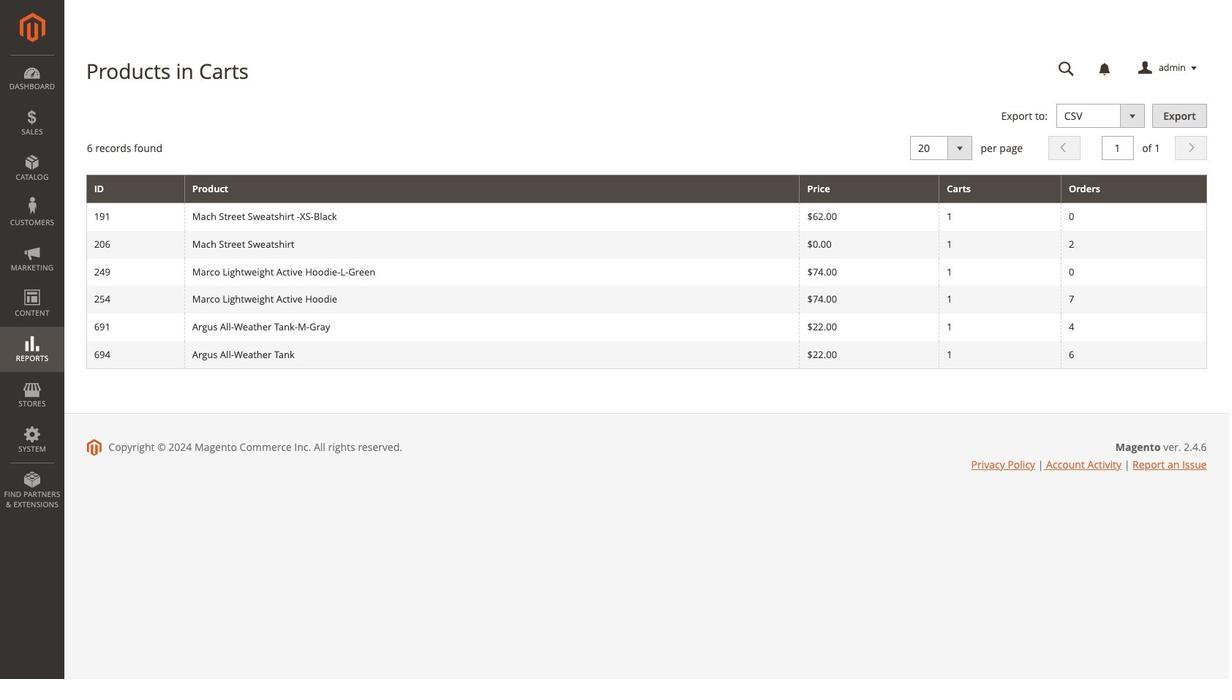 Task type: describe. For each thing, give the bounding box(es) containing it.
magento admin panel image
[[19, 12, 45, 42]]



Task type: locate. For each thing, give the bounding box(es) containing it.
None text field
[[1048, 56, 1085, 81]]

menu bar
[[0, 55, 64, 517]]

None text field
[[1102, 136, 1134, 160]]



